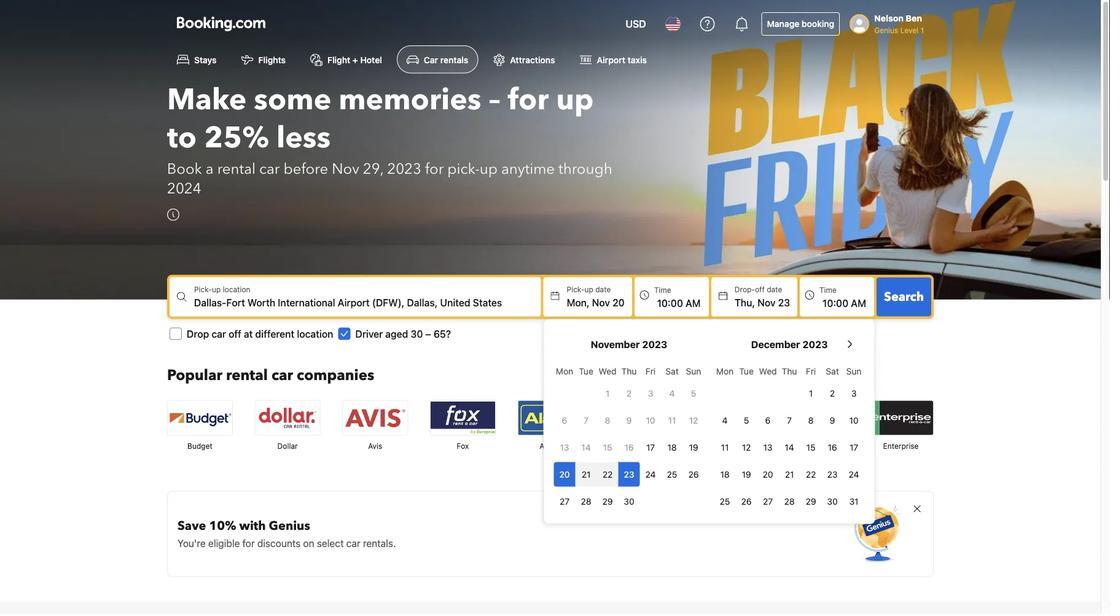 Task type: describe. For each thing, give the bounding box(es) containing it.
mon,
[[567, 297, 590, 308]]

select
[[317, 537, 344, 549]]

16 November 2023 checkbox
[[618, 435, 640, 460]]

2023 for november
[[642, 338, 667, 350]]

thrifty
[[627, 442, 650, 451]]

9 for 9 option
[[830, 415, 835, 425]]

17 for 17 november 2023 checkbox
[[646, 442, 655, 452]]

19 for 19 option
[[742, 469, 751, 479]]

29 for '29' option
[[806, 496, 816, 506]]

pick-
[[447, 159, 480, 179]]

1 December 2023 checkbox
[[800, 381, 822, 406]]

3 November 2023 checkbox
[[640, 381, 661, 406]]

0 horizontal spatial location
[[223, 285, 250, 294]]

flight + hotel
[[328, 55, 382, 65]]

– for for
[[489, 79, 501, 120]]

2 horizontal spatial for
[[508, 79, 549, 120]]

manage booking
[[767, 19, 834, 29]]

eligible
[[208, 537, 240, 549]]

avis
[[368, 442, 382, 451]]

car
[[424, 55, 438, 65]]

1 inside nelson ben genius level 1
[[921, 26, 924, 34]]

28 for 28 november 2023 checkbox
[[581, 496, 591, 506]]

sun for december 2023
[[846, 366, 862, 376]]

mon tue wed thu for december
[[716, 366, 797, 376]]

17 November 2023 checkbox
[[640, 435, 661, 460]]

3 for november 2023
[[648, 388, 653, 398]]

27 for 27 option
[[560, 496, 570, 506]]

budget
[[187, 442, 213, 451]]

20 cell
[[554, 460, 575, 487]]

car rentals
[[424, 55, 468, 65]]

flight
[[328, 55, 350, 65]]

dollar
[[277, 442, 298, 451]]

11 December 2023 checkbox
[[714, 435, 736, 460]]

grid for december
[[714, 359, 865, 514]]

stays
[[194, 55, 217, 65]]

pick- for pick-up location
[[194, 285, 212, 294]]

65?
[[434, 328, 451, 340]]

29 December 2023 checkbox
[[800, 489, 822, 514]]

2023 inside make some memories – for up to 25% less book a rental car before nov 29, 2023 for pick-up anytime through 2024
[[387, 159, 421, 179]]

a
[[206, 159, 214, 179]]

enterprise logo image
[[869, 401, 933, 435]]

date for 23
[[767, 285, 782, 294]]

car right "drop"
[[212, 328, 226, 340]]

23 November 2023 checkbox
[[618, 462, 640, 487]]

different
[[255, 328, 294, 340]]

wed for november
[[599, 366, 617, 376]]

enterprise
[[883, 442, 919, 451]]

1 vertical spatial for
[[425, 159, 444, 179]]

27 November 2023 checkbox
[[554, 489, 575, 514]]

1 10 from the left
[[646, 415, 655, 425]]

13 for 13 december 2023 option
[[763, 442, 773, 452]]

22 December 2023 checkbox
[[800, 462, 822, 487]]

avis logo image
[[343, 401, 408, 435]]

10%
[[209, 518, 236, 534]]

pick-up date mon, nov 20
[[567, 285, 625, 308]]

popular rental car companies
[[167, 365, 374, 386]]

28 November 2023 checkbox
[[575, 489, 597, 514]]

mon for november
[[556, 366, 573, 376]]

date for 20
[[595, 285, 611, 294]]

5 December 2023 checkbox
[[736, 408, 757, 433]]

rental inside make some memories – for up to 25% less book a rental car before nov 29, 2023 for pick-up anytime through 2024
[[217, 159, 256, 179]]

24 for 24 option
[[645, 469, 656, 479]]

12 for 12 november 2023 checkbox at the right bottom of the page
[[689, 415, 698, 425]]

with
[[239, 518, 266, 534]]

make
[[167, 79, 247, 120]]

car inside make some memories – for up to 25% less book a rental car before nov 29, 2023 for pick-up anytime through 2024
[[259, 159, 280, 179]]

30 December 2023 checkbox
[[822, 489, 843, 514]]

book
[[167, 159, 202, 179]]

2023 for december
[[803, 338, 828, 350]]

december 2023
[[751, 338, 828, 350]]

hertz logo image
[[781, 401, 846, 435]]

make some memories – for up to 25% less book a rental car before nov 29, 2023 for pick-up anytime through 2024
[[167, 79, 612, 199]]

20 inside pick-up date mon, nov 20
[[613, 297, 625, 308]]

drop
[[187, 328, 209, 340]]

airport
[[597, 55, 625, 65]]

genius inside save 10% with genius you're eligible for discounts on select car rentals.
[[269, 518, 310, 534]]

drop car off at different location
[[187, 328, 333, 340]]

16 for the 16 november 2023 option
[[625, 442, 634, 452]]

tue for november
[[579, 366, 593, 376]]

anytime
[[501, 159, 555, 179]]

booking.com online hotel reservations image
[[177, 17, 265, 31]]

15 for 15 december 2023 checkbox
[[806, 442, 816, 452]]

14 for 14 december 2023 checkbox
[[785, 442, 794, 452]]

driver aged 30 – 65?
[[355, 328, 451, 340]]

save 10% with genius you're eligible for discounts on select car rentals.
[[178, 518, 396, 549]]

2024
[[167, 179, 201, 199]]

thu,
[[735, 297, 755, 308]]

20 November 2023 checkbox
[[554, 462, 575, 487]]

tue for december
[[739, 366, 754, 376]]

21 November 2023 checkbox
[[575, 462, 597, 487]]

thu for december
[[782, 366, 797, 376]]

30 for 30 option
[[624, 496, 635, 506]]

14 November 2023 checkbox
[[575, 435, 597, 460]]

31 December 2023 checkbox
[[843, 489, 865, 514]]

11 November 2023 checkbox
[[661, 408, 683, 433]]

21 for 21 option
[[582, 469, 591, 479]]

popular
[[167, 365, 222, 386]]

0 horizontal spatial 30
[[411, 328, 423, 340]]

alamo logo image
[[518, 401, 583, 435]]

usd
[[626, 18, 646, 30]]

drop-off date thu, nov 23
[[735, 285, 790, 308]]

drop-
[[735, 285, 755, 294]]

november 2023
[[591, 338, 667, 350]]

7 November 2023 checkbox
[[575, 408, 597, 433]]

nov for mon,
[[592, 297, 610, 308]]

Pick-up location field
[[194, 295, 541, 310]]

companies
[[297, 365, 374, 386]]

23 for the 23 option at bottom
[[827, 469, 838, 479]]

hotel
[[360, 55, 382, 65]]

8 November 2023 checkbox
[[597, 408, 618, 433]]

20 for 20 december 2023 checkbox
[[763, 469, 773, 479]]

22 for 22 december 2023 checkbox
[[806, 469, 816, 479]]

hertz
[[804, 442, 823, 451]]

22 November 2023 checkbox
[[597, 462, 618, 487]]

thrifty logo image
[[606, 401, 670, 435]]

sixt
[[719, 442, 732, 451]]

30 November 2023 checkbox
[[618, 489, 640, 514]]

december
[[751, 338, 800, 350]]

9 December 2023 checkbox
[[822, 408, 843, 433]]

nov for thu,
[[758, 297, 776, 308]]

1 vertical spatial rental
[[226, 365, 268, 386]]

31
[[849, 496, 859, 506]]

fri for december
[[806, 366, 816, 376]]

5 for 5 option at the right of the page
[[691, 388, 696, 398]]

nelson
[[874, 13, 904, 23]]

7 for the 7 option
[[787, 415, 792, 425]]

4 for 4 december 2023 checkbox
[[722, 415, 728, 425]]

2 November 2023 checkbox
[[618, 381, 640, 406]]

pick-up location
[[194, 285, 250, 294]]

driver
[[355, 328, 383, 340]]

on
[[303, 537, 314, 549]]

18 November 2023 checkbox
[[661, 435, 683, 460]]

car down different in the left bottom of the page
[[272, 365, 293, 386]]

search
[[884, 288, 924, 305]]

save
[[178, 518, 206, 534]]

6 for "6 december 2023" option
[[765, 415, 771, 425]]

mon for december
[[716, 366, 734, 376]]

attractions link
[[483, 45, 565, 73]]

fox
[[457, 442, 469, 451]]

nelson ben genius level 1
[[874, 13, 924, 34]]



Task type: locate. For each thing, give the bounding box(es) containing it.
0 horizontal spatial tue
[[579, 366, 593, 376]]

16 inside checkbox
[[828, 442, 837, 452]]

27 for '27 december 2023' option
[[763, 496, 773, 506]]

1 horizontal spatial 30
[[624, 496, 635, 506]]

2 9 from the left
[[830, 415, 835, 425]]

rental down at
[[226, 365, 268, 386]]

21 inside cell
[[582, 469, 591, 479]]

4 inside option
[[669, 388, 675, 398]]

2 right 1 checkbox
[[830, 388, 835, 398]]

29 inside checkbox
[[602, 496, 613, 506]]

1 21 from the left
[[582, 469, 591, 479]]

1 24 from the left
[[645, 469, 656, 479]]

1 vertical spatial genius
[[269, 518, 310, 534]]

ben
[[906, 13, 922, 23]]

17 inside checkbox
[[646, 442, 655, 452]]

7 December 2023 checkbox
[[779, 408, 800, 433]]

1 fri from the left
[[646, 366, 656, 376]]

20 for 20 option
[[559, 469, 570, 479]]

mon up sixt logo
[[716, 366, 734, 376]]

attractions
[[510, 55, 555, 65]]

0 vertical spatial 25
[[667, 469, 677, 479]]

0 vertical spatial rental
[[217, 159, 256, 179]]

0 horizontal spatial 2023
[[387, 159, 421, 179]]

1 horizontal spatial mon
[[716, 366, 734, 376]]

0 horizontal spatial 1
[[606, 388, 610, 398]]

+
[[353, 55, 358, 65]]

car
[[259, 159, 280, 179], [212, 328, 226, 340], [272, 365, 293, 386], [346, 537, 360, 549]]

22 inside checkbox
[[806, 469, 816, 479]]

7 right 6 november 2023 option
[[584, 415, 589, 425]]

10 left the 11 november 2023 checkbox
[[646, 415, 655, 425]]

29 for 29 november 2023 checkbox
[[602, 496, 613, 506]]

alamo
[[540, 442, 561, 451]]

2 13 from the left
[[763, 442, 773, 452]]

discounts
[[257, 537, 301, 549]]

3 inside checkbox
[[648, 388, 653, 398]]

6 inside option
[[765, 415, 771, 425]]

0 horizontal spatial 14
[[582, 442, 591, 452]]

1 16 from the left
[[625, 442, 634, 452]]

1 horizontal spatial 18
[[720, 469, 730, 479]]

2 6 from the left
[[765, 415, 771, 425]]

1 15 from the left
[[603, 442, 612, 452]]

1 mon tue wed thu from the left
[[556, 366, 637, 376]]

fri up 3 november 2023 checkbox
[[646, 366, 656, 376]]

2 27 from the left
[[763, 496, 773, 506]]

24
[[645, 469, 656, 479], [849, 469, 859, 479]]

3 for december 2023
[[851, 388, 857, 398]]

1 13 from the left
[[560, 442, 569, 452]]

2 horizontal spatial 23
[[827, 469, 838, 479]]

21 for 21 december 2023 option
[[785, 469, 794, 479]]

8 for the 8 december 2023 option
[[808, 415, 814, 425]]

23 inside checkbox
[[624, 469, 634, 479]]

18 for 18 december 2023 "checkbox"
[[720, 469, 730, 479]]

16 December 2023 checkbox
[[822, 435, 843, 460]]

pick- inside pick-up date mon, nov 20
[[567, 285, 585, 294]]

wed for december
[[759, 366, 777, 376]]

8
[[605, 415, 610, 425], [808, 415, 814, 425]]

genius inside nelson ben genius level 1
[[874, 26, 898, 34]]

30 inside checkbox
[[827, 496, 838, 506]]

1 horizontal spatial 21
[[785, 469, 794, 479]]

6 December 2023 checkbox
[[757, 408, 779, 433]]

14 for 14 "checkbox"
[[582, 442, 591, 452]]

13 inside option
[[763, 442, 773, 452]]

21 right 20 december 2023 checkbox
[[785, 469, 794, 479]]

1 8 from the left
[[605, 415, 610, 425]]

1 vertical spatial 18
[[720, 469, 730, 479]]

4 November 2023 checkbox
[[661, 381, 683, 406]]

mon tue wed thu down december
[[716, 366, 797, 376]]

1 horizontal spatial 25
[[720, 496, 730, 506]]

1 horizontal spatial 17
[[850, 442, 858, 452]]

2 mon from the left
[[716, 366, 734, 376]]

24 inside checkbox
[[849, 469, 859, 479]]

0 horizontal spatial 21
[[582, 469, 591, 479]]

1 horizontal spatial 4
[[722, 415, 728, 425]]

2 sat from the left
[[826, 366, 839, 376]]

6
[[562, 415, 567, 425], [765, 415, 771, 425]]

9 for 9 november 2023 option at right bottom
[[626, 415, 632, 425]]

mon up the 'alamo logo'
[[556, 366, 573, 376]]

3 right 2 checkbox
[[648, 388, 653, 398]]

1 vertical spatial 26
[[741, 496, 752, 506]]

0 horizontal spatial 15
[[603, 442, 612, 452]]

10 right 9 option
[[849, 415, 859, 425]]

11 left 12 december 2023 checkbox
[[721, 442, 729, 452]]

– left 65? on the left bottom of page
[[425, 328, 431, 340]]

1 horizontal spatial date
[[767, 285, 782, 294]]

1 mon from the left
[[556, 366, 573, 376]]

airport taxis link
[[570, 45, 657, 73]]

0 vertical spatial 18
[[668, 442, 677, 452]]

16 for "16" checkbox
[[828, 442, 837, 452]]

off inside drop-off date thu, nov 23
[[755, 285, 765, 294]]

0 vertical spatial 12
[[689, 415, 698, 425]]

genius up discounts
[[269, 518, 310, 534]]

sat up 4 november 2023 option in the right of the page
[[666, 366, 679, 376]]

mon tue wed thu up 1 checkbox on the right of page
[[556, 366, 637, 376]]

pick- for pick-up date mon, nov 20
[[567, 285, 585, 294]]

4 left 5 option at the right of the page
[[669, 388, 675, 398]]

23 December 2023 checkbox
[[822, 462, 843, 487]]

29 right 28 'option' at the bottom of the page
[[806, 496, 816, 506]]

6 inside option
[[562, 415, 567, 425]]

2 15 from the left
[[806, 442, 816, 452]]

27 inside option
[[560, 496, 570, 506]]

sun up 3 december 2023 'checkbox'
[[846, 366, 862, 376]]

nov inside drop-off date thu, nov 23
[[758, 297, 776, 308]]

1 vertical spatial 11
[[721, 442, 729, 452]]

booking
[[802, 19, 834, 29]]

2 16 from the left
[[828, 442, 837, 452]]

20 December 2023 checkbox
[[757, 462, 779, 487]]

2 December 2023 checkbox
[[822, 381, 843, 406]]

10 November 2023 checkbox
[[640, 408, 661, 433]]

13
[[560, 442, 569, 452], [763, 442, 773, 452]]

2 for november
[[627, 388, 632, 398]]

3 right '2 december 2023' option
[[851, 388, 857, 398]]

4 for 4 november 2023 option in the right of the page
[[669, 388, 675, 398]]

1 horizontal spatial 16
[[828, 442, 837, 452]]

22 right 21 option
[[603, 469, 613, 479]]

13 December 2023 checkbox
[[757, 435, 779, 460]]

1 horizontal spatial fri
[[806, 366, 816, 376]]

6 November 2023 checkbox
[[554, 408, 575, 433]]

less
[[276, 118, 331, 158]]

9 November 2023 checkbox
[[618, 408, 640, 433]]

5 November 2023 checkbox
[[683, 381, 704, 406]]

17 December 2023 checkbox
[[843, 435, 865, 460]]

1 horizontal spatial 11
[[721, 442, 729, 452]]

0 horizontal spatial 29
[[602, 496, 613, 506]]

tue down november on the bottom
[[579, 366, 593, 376]]

2 mon tue wed thu from the left
[[716, 366, 797, 376]]

0 vertical spatial –
[[489, 79, 501, 120]]

for down attractions
[[508, 79, 549, 120]]

22 for 22 november 2023 option on the right
[[603, 469, 613, 479]]

flight + hotel link
[[300, 45, 392, 73]]

before
[[284, 159, 328, 179]]

4 left 5 option
[[722, 415, 728, 425]]

2 fri from the left
[[806, 366, 816, 376]]

29 November 2023 checkbox
[[597, 489, 618, 514]]

12 November 2023 checkbox
[[683, 408, 704, 433]]

27 December 2023 checkbox
[[757, 489, 779, 514]]

0 horizontal spatial 7
[[584, 415, 589, 425]]

1 horizontal spatial 14
[[785, 442, 794, 452]]

25
[[667, 469, 677, 479], [720, 496, 730, 506]]

26 inside option
[[741, 496, 752, 506]]

1 vertical spatial 5
[[744, 415, 749, 425]]

28 inside checkbox
[[581, 496, 591, 506]]

2 17 from the left
[[850, 442, 858, 452]]

27 inside option
[[763, 496, 773, 506]]

16 inside option
[[625, 442, 634, 452]]

0 horizontal spatial genius
[[269, 518, 310, 534]]

26 inside option
[[688, 469, 699, 479]]

12
[[689, 415, 698, 425], [742, 442, 751, 452]]

0 horizontal spatial pick-
[[194, 285, 212, 294]]

0 horizontal spatial 11
[[668, 415, 676, 425]]

13 right 12 december 2023 checkbox
[[763, 442, 773, 452]]

2 3 from the left
[[851, 388, 857, 398]]

25 November 2023 checkbox
[[661, 462, 683, 487]]

28 December 2023 checkbox
[[779, 489, 800, 514]]

3
[[648, 388, 653, 398], [851, 388, 857, 398]]

1 horizontal spatial 12
[[742, 442, 751, 452]]

2 29 from the left
[[806, 496, 816, 506]]

20 right mon, on the right
[[613, 297, 625, 308]]

grid for november
[[554, 359, 704, 514]]

8 left 9 november 2023 option at right bottom
[[605, 415, 610, 425]]

memories
[[339, 79, 481, 120]]

taxis
[[628, 55, 647, 65]]

18 left '19 november 2023' checkbox
[[668, 442, 677, 452]]

tue down december
[[739, 366, 754, 376]]

16
[[625, 442, 634, 452], [828, 442, 837, 452]]

15 right 14 "checkbox"
[[603, 442, 612, 452]]

16 right hertz
[[828, 442, 837, 452]]

2 thu from the left
[[782, 366, 797, 376]]

sun up 5 option at the right of the page
[[686, 366, 701, 376]]

18 inside 18 option
[[668, 442, 677, 452]]

0 horizontal spatial sat
[[666, 366, 679, 376]]

19 for '19 november 2023' checkbox
[[689, 442, 698, 452]]

1 28 from the left
[[581, 496, 591, 506]]

17 right "16" checkbox
[[850, 442, 858, 452]]

0 horizontal spatial 13
[[560, 442, 569, 452]]

nov left 29,
[[332, 159, 359, 179]]

– for 65?
[[425, 328, 431, 340]]

2023 right november on the bottom
[[642, 338, 667, 350]]

aged
[[385, 328, 408, 340]]

mon tue wed thu for november
[[556, 366, 637, 376]]

9 inside option
[[626, 415, 632, 425]]

2 right 1 checkbox on the right of page
[[627, 388, 632, 398]]

1 horizontal spatial 20
[[613, 297, 625, 308]]

1 14 from the left
[[582, 442, 591, 452]]

for inside save 10% with genius you're eligible for discounts on select car rentals.
[[242, 537, 255, 549]]

to
[[167, 118, 197, 158]]

30 for 30 december 2023 checkbox
[[827, 496, 838, 506]]

24 for 24 checkbox
[[849, 469, 859, 479]]

0 horizontal spatial 27
[[560, 496, 570, 506]]

1 horizontal spatial 8
[[808, 415, 814, 425]]

18 inside 18 december 2023 "checkbox"
[[720, 469, 730, 479]]

1 vertical spatial –
[[425, 328, 431, 340]]

15 November 2023 checkbox
[[597, 435, 618, 460]]

25%
[[204, 118, 269, 158]]

0 horizontal spatial 24
[[645, 469, 656, 479]]

date up november on the bottom
[[595, 285, 611, 294]]

1 horizontal spatial 10
[[849, 415, 859, 425]]

9 inside option
[[830, 415, 835, 425]]

28 right '27 december 2023' option
[[784, 496, 795, 506]]

12 right sixt
[[742, 442, 751, 452]]

23
[[778, 297, 790, 308], [624, 469, 634, 479], [827, 469, 838, 479]]

pick- up "drop"
[[194, 285, 212, 294]]

car left "before"
[[259, 159, 280, 179]]

flights link
[[231, 45, 296, 73]]

1 left '2 december 2023' option
[[809, 388, 813, 398]]

24 November 2023 checkbox
[[640, 462, 661, 487]]

0 horizontal spatial thu
[[622, 366, 637, 376]]

see terms and conditions for more information image
[[167, 208, 179, 221], [167, 208, 179, 221]]

0 vertical spatial 4
[[669, 388, 675, 398]]

0 horizontal spatial 9
[[626, 415, 632, 425]]

2 tue from the left
[[739, 366, 754, 376]]

flights
[[258, 55, 286, 65]]

23 cell
[[618, 460, 640, 487]]

wed
[[599, 366, 617, 376], [759, 366, 777, 376]]

1 horizontal spatial tue
[[739, 366, 754, 376]]

2 pick- from the left
[[567, 285, 585, 294]]

1 horizontal spatial sun
[[846, 366, 862, 376]]

15 right 14 december 2023 checkbox
[[806, 442, 816, 452]]

13 left 14 "checkbox"
[[560, 442, 569, 452]]

19 inside option
[[742, 469, 751, 479]]

rental right a
[[217, 159, 256, 179]]

24 inside option
[[645, 469, 656, 479]]

1 horizontal spatial off
[[755, 285, 765, 294]]

26 December 2023 checkbox
[[736, 489, 757, 514]]

1 horizontal spatial 5
[[744, 415, 749, 425]]

nov inside pick-up date mon, nov 20
[[592, 297, 610, 308]]

23 for 23 november 2023 checkbox
[[624, 469, 634, 479]]

fox logo image
[[431, 401, 495, 435]]

location up at
[[223, 285, 250, 294]]

0 horizontal spatial 26
[[688, 469, 699, 479]]

27
[[560, 496, 570, 506], [763, 496, 773, 506]]

21
[[582, 469, 591, 479], [785, 469, 794, 479]]

1 left 2 checkbox
[[606, 388, 610, 398]]

18 left 19 option
[[720, 469, 730, 479]]

28 right 27 option
[[581, 496, 591, 506]]

1 vertical spatial 25
[[720, 496, 730, 506]]

5
[[691, 388, 696, 398], [744, 415, 749, 425]]

12 for 12 december 2023 checkbox
[[742, 442, 751, 452]]

2 7 from the left
[[787, 415, 792, 425]]

0 horizontal spatial 19
[[689, 442, 698, 452]]

1 horizontal spatial 23
[[778, 297, 790, 308]]

0 horizontal spatial 20
[[559, 469, 570, 479]]

25 left 26 option
[[720, 496, 730, 506]]

8 for 8 november 2023 option
[[605, 415, 610, 425]]

level
[[901, 26, 919, 34]]

2 sun from the left
[[846, 366, 862, 376]]

14 right 13 december 2023 option
[[785, 442, 794, 452]]

airport taxis
[[597, 55, 647, 65]]

2 24 from the left
[[849, 469, 859, 479]]

23 inside drop-off date thu, nov 23
[[778, 297, 790, 308]]

4 inside checkbox
[[722, 415, 728, 425]]

0 horizontal spatial for
[[242, 537, 255, 549]]

1 date from the left
[[595, 285, 611, 294]]

29 right 28 november 2023 checkbox
[[602, 496, 613, 506]]

genius down nelson
[[874, 26, 898, 34]]

–
[[489, 79, 501, 120], [425, 328, 431, 340]]

2 21 from the left
[[785, 469, 794, 479]]

20 left 21 option
[[559, 469, 570, 479]]

17
[[646, 442, 655, 452], [850, 442, 858, 452]]

18 for 18 option
[[668, 442, 677, 452]]

19 inside checkbox
[[689, 442, 698, 452]]

16 right "15 november 2023" option
[[625, 442, 634, 452]]

15 inside option
[[603, 442, 612, 452]]

14 inside checkbox
[[785, 442, 794, 452]]

23 inside option
[[827, 469, 838, 479]]

0 horizontal spatial sun
[[686, 366, 701, 376]]

up inside pick-up date mon, nov 20
[[585, 285, 593, 294]]

november
[[591, 338, 640, 350]]

0 vertical spatial for
[[508, 79, 549, 120]]

10
[[646, 415, 655, 425], [849, 415, 859, 425]]

18
[[668, 442, 677, 452], [720, 469, 730, 479]]

2 horizontal spatial 30
[[827, 496, 838, 506]]

0 horizontal spatial date
[[595, 285, 611, 294]]

12 right the 11 november 2023 checkbox
[[689, 415, 698, 425]]

nov inside make some memories – for up to 25% less book a rental car before nov 29, 2023 for pick-up anytime through 2024
[[332, 159, 359, 179]]

date inside drop-off date thu, nov 23
[[767, 285, 782, 294]]

15 for "15 november 2023" option
[[603, 442, 612, 452]]

thu
[[622, 366, 637, 376], [782, 366, 797, 376]]

22 right 21 december 2023 option
[[806, 469, 816, 479]]

8 December 2023 checkbox
[[800, 408, 822, 433]]

sun
[[686, 366, 701, 376], [846, 366, 862, 376]]

dollar logo image
[[255, 401, 320, 435]]

pick- up mon, on the right
[[567, 285, 585, 294]]

23 right 22 december 2023 checkbox
[[827, 469, 838, 479]]

1 vertical spatial location
[[297, 328, 333, 340]]

pick-
[[194, 285, 212, 294], [567, 285, 585, 294]]

2 8 from the left
[[808, 415, 814, 425]]

1 horizontal spatial 29
[[806, 496, 816, 506]]

0 horizontal spatial 6
[[562, 415, 567, 425]]

4 December 2023 checkbox
[[714, 408, 736, 433]]

21 December 2023 checkbox
[[779, 462, 800, 487]]

genius
[[874, 26, 898, 34], [269, 518, 310, 534]]

17 for 17 december 2023 option
[[850, 442, 858, 452]]

budget logo image
[[168, 401, 232, 435]]

24 right the 23 option at bottom
[[849, 469, 859, 479]]

location right different in the left bottom of the page
[[297, 328, 333, 340]]

13 for 13 november 2023 checkbox on the bottom
[[560, 442, 569, 452]]

wed down december
[[759, 366, 777, 376]]

4
[[669, 388, 675, 398], [722, 415, 728, 425]]

car right select at the bottom of page
[[346, 537, 360, 549]]

1 horizontal spatial 6
[[765, 415, 771, 425]]

for down with
[[242, 537, 255, 549]]

car rentals link
[[397, 45, 478, 73]]

2023 right december
[[803, 338, 828, 350]]

1 7 from the left
[[584, 415, 589, 425]]

1 horizontal spatial sat
[[826, 366, 839, 376]]

mon
[[556, 366, 573, 376], [716, 366, 734, 376]]

1 2 from the left
[[627, 388, 632, 398]]

11 for the 11 november 2023 checkbox
[[668, 415, 676, 425]]

14 December 2023 checkbox
[[779, 435, 800, 460]]

24 left 25 option
[[645, 469, 656, 479]]

2 10 from the left
[[849, 415, 859, 425]]

0 horizontal spatial 5
[[691, 388, 696, 398]]

sat for december 2023
[[826, 366, 839, 376]]

0 horizontal spatial 18
[[668, 442, 677, 452]]

1 grid from the left
[[554, 359, 704, 514]]

30 right 29 november 2023 checkbox
[[624, 496, 635, 506]]

0 horizontal spatial 22
[[603, 469, 613, 479]]

1 November 2023 checkbox
[[597, 381, 618, 406]]

20 inside option
[[559, 469, 570, 479]]

8 inside option
[[605, 415, 610, 425]]

2 for december
[[830, 388, 835, 398]]

at
[[244, 328, 253, 340]]

9
[[626, 415, 632, 425], [830, 415, 835, 425]]

28 for 28 'option' at the bottom of the page
[[784, 496, 795, 506]]

1 29 from the left
[[602, 496, 613, 506]]

30
[[411, 328, 423, 340], [624, 496, 635, 506], [827, 496, 838, 506]]

1 for december 2023
[[809, 388, 813, 398]]

sun for november 2023
[[686, 366, 701, 376]]

1 horizontal spatial genius
[[874, 26, 898, 34]]

12 inside 12 december 2023 checkbox
[[742, 442, 751, 452]]

1 horizontal spatial 3
[[851, 388, 857, 398]]

date inside pick-up date mon, nov 20
[[595, 285, 611, 294]]

2 wed from the left
[[759, 366, 777, 376]]

1 sun from the left
[[686, 366, 701, 376]]

12 inside 12 november 2023 checkbox
[[689, 415, 698, 425]]

thu up 2 checkbox
[[622, 366, 637, 376]]

thu down december 2023 on the right of the page
[[782, 366, 797, 376]]

0 horizontal spatial mon
[[556, 366, 573, 376]]

nov
[[332, 159, 359, 179], [592, 297, 610, 308], [758, 297, 776, 308]]

0 horizontal spatial 23
[[624, 469, 634, 479]]

14 inside "checkbox"
[[582, 442, 591, 452]]

2 grid from the left
[[714, 359, 865, 514]]

sat
[[666, 366, 679, 376], [826, 366, 839, 376]]

1 vertical spatial 19
[[742, 469, 751, 479]]

21 right 20 option
[[582, 469, 591, 479]]

10 December 2023 checkbox
[[843, 408, 865, 433]]

for left pick-
[[425, 159, 444, 179]]

20
[[613, 297, 625, 308], [559, 469, 570, 479], [763, 469, 773, 479]]

fri up 1 checkbox
[[806, 366, 816, 376]]

wed up 1 checkbox on the right of page
[[599, 366, 617, 376]]

off up thu,
[[755, 285, 765, 294]]

2 date from the left
[[767, 285, 782, 294]]

9 right 8 november 2023 option
[[626, 415, 632, 425]]

26 left '27 december 2023' option
[[741, 496, 752, 506]]

30 left the 31
[[827, 496, 838, 506]]

19 December 2023 checkbox
[[736, 462, 757, 487]]

26 for 26 november 2023 option
[[688, 469, 699, 479]]

22 inside option
[[603, 469, 613, 479]]

1 22 from the left
[[603, 469, 613, 479]]

0 vertical spatial 5
[[691, 388, 696, 398]]

manage
[[767, 19, 800, 29]]

7 for the 7 option
[[584, 415, 589, 425]]

5 right 4 december 2023 checkbox
[[744, 415, 749, 425]]

1 for november 2023
[[606, 388, 610, 398]]

15 December 2023 checkbox
[[800, 435, 822, 460]]

sat for november 2023
[[666, 366, 679, 376]]

1 horizontal spatial 9
[[830, 415, 835, 425]]

1 9 from the left
[[626, 415, 632, 425]]

30 inside option
[[624, 496, 635, 506]]

2023 right 29,
[[387, 159, 421, 179]]

1 tue from the left
[[579, 366, 593, 376]]

20 inside checkbox
[[763, 469, 773, 479]]

rentals
[[440, 55, 468, 65]]

15 inside checkbox
[[806, 442, 816, 452]]

rentals.
[[363, 537, 396, 549]]

fri for november
[[646, 366, 656, 376]]

6 for 6 november 2023 option
[[562, 415, 567, 425]]

1 horizontal spatial 22
[[806, 469, 816, 479]]

car inside save 10% with genius you're eligible for discounts on select car rentals.
[[346, 537, 360, 549]]

5 for 5 option
[[744, 415, 749, 425]]

20 left 21 december 2023 option
[[763, 469, 773, 479]]

25 right 24 option
[[667, 469, 677, 479]]

sat up '2 december 2023' option
[[826, 366, 839, 376]]

2 2 from the left
[[830, 388, 835, 398]]

21 cell
[[575, 460, 597, 487]]

0 horizontal spatial 25
[[667, 469, 677, 479]]

search button
[[877, 277, 931, 317]]

1 horizontal spatial pick-
[[567, 285, 585, 294]]

1 right level
[[921, 26, 924, 34]]

22 cell
[[597, 460, 618, 487]]

13 November 2023 checkbox
[[554, 435, 575, 460]]

0 horizontal spatial 4
[[669, 388, 675, 398]]

1 27 from the left
[[560, 496, 570, 506]]

1 horizontal spatial 27
[[763, 496, 773, 506]]

17 inside option
[[850, 442, 858, 452]]

1 wed from the left
[[599, 366, 617, 376]]

2 horizontal spatial 1
[[921, 26, 924, 34]]

1 horizontal spatial for
[[425, 159, 444, 179]]

off left at
[[229, 328, 241, 340]]

29 inside option
[[806, 496, 816, 506]]

3 inside 'checkbox'
[[851, 388, 857, 398]]

nov right mon, on the right
[[592, 297, 610, 308]]

19 left 20 december 2023 checkbox
[[742, 469, 751, 479]]

1 horizontal spatial 19
[[742, 469, 751, 479]]

sixt logo image
[[694, 401, 758, 435]]

1 vertical spatial off
[[229, 328, 241, 340]]

2 22 from the left
[[806, 469, 816, 479]]

23 right 22 november 2023 option on the right
[[624, 469, 634, 479]]

25 December 2023 checkbox
[[714, 489, 736, 514]]

11 right 10 option
[[668, 415, 676, 425]]

1 horizontal spatial 7
[[787, 415, 792, 425]]

0 horizontal spatial wed
[[599, 366, 617, 376]]

off
[[755, 285, 765, 294], [229, 328, 241, 340]]

stays link
[[167, 45, 226, 73]]

2
[[627, 388, 632, 398], [830, 388, 835, 398]]

2 vertical spatial for
[[242, 537, 255, 549]]

29
[[602, 496, 613, 506], [806, 496, 816, 506]]

26 for 26 option
[[741, 496, 752, 506]]

2 horizontal spatial nov
[[758, 297, 776, 308]]

some
[[254, 79, 331, 120]]

0 horizontal spatial 2
[[627, 388, 632, 398]]

13 inside checkbox
[[560, 442, 569, 452]]

27 right 26 option
[[763, 496, 773, 506]]

1 horizontal spatial –
[[489, 79, 501, 120]]

– inside make some memories – for up to 25% less book a rental car before nov 29, 2023 for pick-up anytime through 2024
[[489, 79, 501, 120]]

12 December 2023 checkbox
[[736, 435, 757, 460]]

11 for 11 december 2023 checkbox at the right of the page
[[721, 442, 729, 452]]

1 horizontal spatial location
[[297, 328, 333, 340]]

through
[[559, 159, 612, 179]]

0 horizontal spatial 16
[[625, 442, 634, 452]]

2023
[[387, 159, 421, 179], [642, 338, 667, 350], [803, 338, 828, 350]]

2 14 from the left
[[785, 442, 794, 452]]

grid
[[554, 359, 704, 514], [714, 359, 865, 514]]

8 right the 7 option
[[808, 415, 814, 425]]

2 28 from the left
[[784, 496, 795, 506]]

26 November 2023 checkbox
[[683, 462, 704, 487]]

location
[[223, 285, 250, 294], [297, 328, 333, 340]]

27 left 28 november 2023 checkbox
[[560, 496, 570, 506]]

3 December 2023 checkbox
[[843, 381, 865, 406]]

14 right 13 november 2023 checkbox on the bottom
[[582, 442, 591, 452]]

19 November 2023 checkbox
[[683, 435, 704, 460]]

2 inside checkbox
[[627, 388, 632, 398]]

0 horizontal spatial 3
[[648, 388, 653, 398]]

usd button
[[618, 9, 654, 39]]

0 horizontal spatial fri
[[646, 366, 656, 376]]

26 right 25 option
[[688, 469, 699, 479]]

29,
[[363, 159, 384, 179]]

1 thu from the left
[[622, 366, 637, 376]]

1 6 from the left
[[562, 415, 567, 425]]

rental
[[217, 159, 256, 179], [226, 365, 268, 386]]

you're
[[178, 537, 206, 549]]

date right drop- on the right
[[767, 285, 782, 294]]

7 right "6 december 2023" option
[[787, 415, 792, 425]]

0 horizontal spatial 12
[[689, 415, 698, 425]]

1 3 from the left
[[648, 388, 653, 398]]

1 pick- from the left
[[194, 285, 212, 294]]

1 horizontal spatial 1
[[809, 388, 813, 398]]

2 horizontal spatial 20
[[763, 469, 773, 479]]

17 right the 16 november 2023 option
[[646, 442, 655, 452]]

1 17 from the left
[[646, 442, 655, 452]]

19 right 18 option
[[689, 442, 698, 452]]

thu for november
[[622, 366, 637, 376]]

24 December 2023 checkbox
[[843, 462, 865, 487]]

28 inside 'option'
[[784, 496, 795, 506]]

2 inside option
[[830, 388, 835, 398]]

8 inside option
[[808, 415, 814, 425]]

23 right thu,
[[778, 297, 790, 308]]

manage booking link
[[762, 12, 840, 36]]

18 December 2023 checkbox
[[714, 462, 736, 487]]

1 sat from the left
[[666, 366, 679, 376]]



Task type: vqa. For each thing, say whether or not it's contained in the screenshot.


